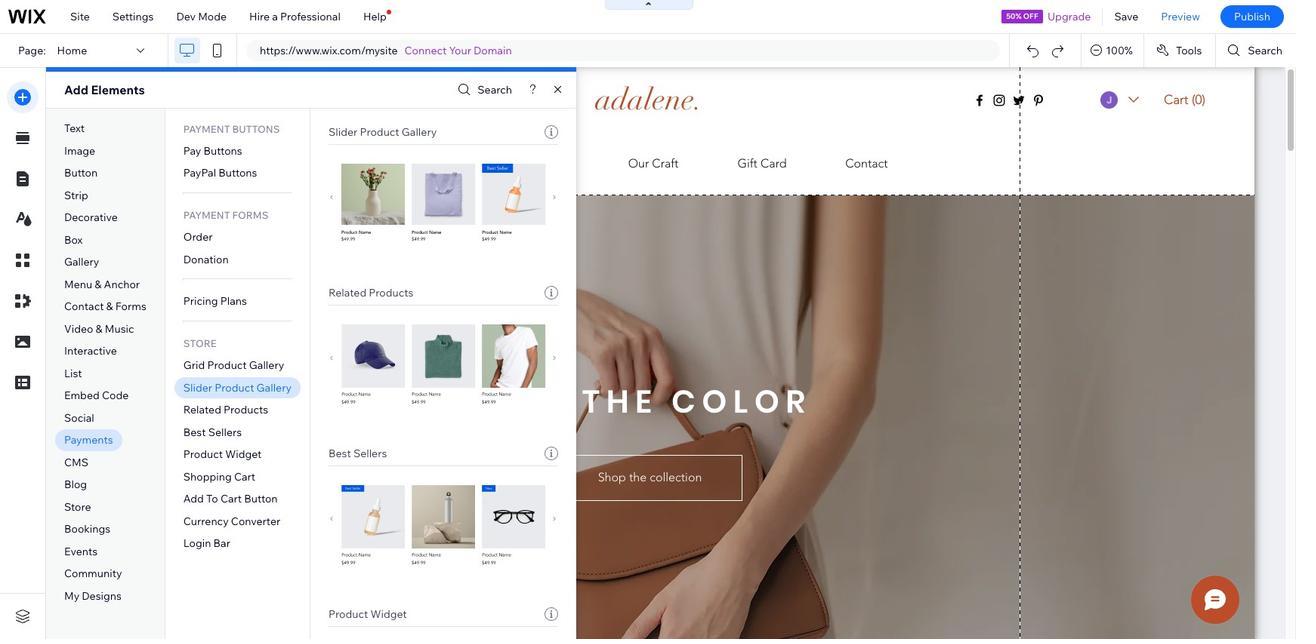 Task type: vqa. For each thing, say whether or not it's contained in the screenshot.
Add
yes



Task type: locate. For each thing, give the bounding box(es) containing it.
related products
[[329, 286, 414, 300], [183, 404, 268, 417]]

1 horizontal spatial slider product gallery
[[329, 125, 437, 139]]

https://www.wix.com/mysite
[[260, 44, 398, 57]]

search button down publish button
[[1216, 34, 1296, 67]]

1 vertical spatial related products
[[183, 404, 268, 417]]

bookings
[[64, 523, 110, 537]]

forms
[[232, 209, 268, 222], [115, 300, 146, 314]]

plans
[[220, 295, 247, 308]]

1 payment from the top
[[183, 123, 230, 135]]

cart up the add to cart button
[[234, 471, 255, 484]]

dev mode
[[176, 10, 227, 23]]

buttons for pay buttons
[[204, 144, 242, 158]]

2 vertical spatial buttons
[[219, 166, 257, 180]]

related
[[329, 286, 367, 300], [183, 404, 221, 417]]

1 vertical spatial payment
[[183, 209, 230, 222]]

shopping cart
[[183, 471, 255, 484]]

1 horizontal spatial search button
[[1216, 34, 1296, 67]]

https://www.wix.com/mysite connect your domain
[[260, 44, 512, 57]]

0 horizontal spatial search
[[478, 83, 512, 97]]

buttons
[[232, 123, 280, 135], [204, 144, 242, 158], [219, 166, 257, 180]]

1 horizontal spatial related products
[[329, 286, 414, 300]]

0 vertical spatial &
[[95, 278, 102, 291]]

to
[[206, 493, 218, 506]]

forms down paypal buttons
[[232, 209, 268, 222]]

& for video
[[96, 322, 102, 336]]

widget
[[225, 448, 262, 462], [370, 608, 407, 622]]

1 horizontal spatial widget
[[370, 608, 407, 622]]

0 vertical spatial sellers
[[208, 426, 242, 440]]

products
[[369, 286, 414, 300], [224, 404, 268, 417]]

0 vertical spatial related products
[[329, 286, 414, 300]]

sellers
[[208, 426, 242, 440], [353, 447, 387, 461]]

add up text on the left top of the page
[[64, 82, 88, 97]]

add to cart button
[[183, 493, 278, 506]]

publish button
[[1221, 5, 1284, 28]]

0 vertical spatial payment
[[183, 123, 230, 135]]

best sellers
[[183, 426, 242, 440], [329, 447, 387, 461]]

help
[[363, 10, 387, 23]]

button up converter
[[244, 493, 278, 506]]

50%
[[1006, 11, 1022, 21]]

publish
[[1234, 10, 1271, 23]]

pay buttons
[[183, 144, 242, 158]]

gallery
[[402, 125, 437, 139], [64, 256, 99, 269], [249, 359, 284, 373], [257, 381, 292, 395]]

0 horizontal spatial store
[[64, 501, 91, 514]]

0 horizontal spatial sellers
[[208, 426, 242, 440]]

0 vertical spatial store
[[183, 338, 217, 350]]

add for add elements
[[64, 82, 88, 97]]

payment
[[183, 123, 230, 135], [183, 209, 230, 222]]

store
[[183, 338, 217, 350], [64, 501, 91, 514]]

&
[[95, 278, 102, 291], [106, 300, 113, 314], [96, 322, 102, 336]]

1 horizontal spatial sellers
[[353, 447, 387, 461]]

1 horizontal spatial forms
[[232, 209, 268, 222]]

2 vertical spatial &
[[96, 322, 102, 336]]

code
[[102, 389, 129, 403]]

music
[[105, 322, 134, 336]]

1 vertical spatial widget
[[370, 608, 407, 622]]

embed code
[[64, 389, 129, 403]]

0 vertical spatial products
[[369, 286, 414, 300]]

hire
[[249, 10, 270, 23]]

search down publish
[[1248, 44, 1283, 57]]

0 vertical spatial add
[[64, 82, 88, 97]]

0 horizontal spatial best
[[183, 426, 206, 440]]

my designs
[[64, 590, 122, 604]]

1 vertical spatial add
[[183, 493, 204, 506]]

0 vertical spatial product widget
[[183, 448, 262, 462]]

add
[[64, 82, 88, 97], [183, 493, 204, 506]]

button down image
[[64, 166, 98, 180]]

1 vertical spatial slider product gallery
[[183, 381, 292, 395]]

0 vertical spatial widget
[[225, 448, 262, 462]]

1 horizontal spatial related
[[329, 286, 367, 300]]

2 payment from the top
[[183, 209, 230, 222]]

pricing plans
[[183, 295, 247, 308]]

0 horizontal spatial slider
[[183, 381, 212, 395]]

currency
[[183, 515, 229, 529]]

best
[[183, 426, 206, 440], [329, 447, 351, 461]]

anchor
[[104, 278, 140, 291]]

1 horizontal spatial product widget
[[329, 608, 407, 622]]

preview button
[[1150, 0, 1212, 33]]

product widget
[[183, 448, 262, 462], [329, 608, 407, 622]]

1 vertical spatial search
[[478, 83, 512, 97]]

1 vertical spatial products
[[224, 404, 268, 417]]

1 vertical spatial slider
[[183, 381, 212, 395]]

list
[[64, 367, 82, 381]]

buttons up "pay buttons"
[[232, 123, 280, 135]]

1 vertical spatial related
[[183, 404, 221, 417]]

search down 'domain'
[[478, 83, 512, 97]]

& right video
[[96, 322, 102, 336]]

search
[[1248, 44, 1283, 57], [478, 83, 512, 97]]

0 horizontal spatial add
[[64, 82, 88, 97]]

buttons down "pay buttons"
[[219, 166, 257, 180]]

1 vertical spatial &
[[106, 300, 113, 314]]

buttons up paypal buttons
[[204, 144, 242, 158]]

settings
[[112, 10, 154, 23]]

1 horizontal spatial slider
[[329, 125, 358, 139]]

0 vertical spatial forms
[[232, 209, 268, 222]]

payment up "order"
[[183, 209, 230, 222]]

0 vertical spatial search
[[1248, 44, 1283, 57]]

0 horizontal spatial best sellers
[[183, 426, 242, 440]]

0 horizontal spatial product widget
[[183, 448, 262, 462]]

0 horizontal spatial button
[[64, 166, 98, 180]]

video
[[64, 322, 93, 336]]

& down menu & anchor
[[106, 300, 113, 314]]

0 horizontal spatial products
[[224, 404, 268, 417]]

grid product gallery
[[183, 359, 284, 373]]

1 vertical spatial product widget
[[329, 608, 407, 622]]

1 vertical spatial best
[[329, 447, 351, 461]]

1 vertical spatial button
[[244, 493, 278, 506]]

add left to
[[183, 493, 204, 506]]

& right menu
[[95, 278, 102, 291]]

buttons for paypal buttons
[[219, 166, 257, 180]]

cms
[[64, 456, 88, 470]]

donation
[[183, 253, 229, 266]]

0 vertical spatial best sellers
[[183, 426, 242, 440]]

store down blog at the bottom left of page
[[64, 501, 91, 514]]

cart right to
[[221, 493, 242, 506]]

slider
[[329, 125, 358, 139], [183, 381, 212, 395]]

social
[[64, 412, 94, 425]]

payment forms
[[183, 209, 268, 222]]

hire a professional
[[249, 10, 341, 23]]

button
[[64, 166, 98, 180], [244, 493, 278, 506]]

community
[[64, 568, 122, 581]]

1 horizontal spatial best sellers
[[329, 447, 387, 461]]

connect
[[405, 44, 447, 57]]

payments
[[64, 434, 113, 447]]

100% button
[[1082, 34, 1144, 67]]

payment for payment buttons
[[183, 123, 230, 135]]

off
[[1023, 11, 1038, 21]]

1 horizontal spatial products
[[369, 286, 414, 300]]

1 vertical spatial forms
[[115, 300, 146, 314]]

1 vertical spatial sellers
[[353, 447, 387, 461]]

0 horizontal spatial widget
[[225, 448, 262, 462]]

1 horizontal spatial add
[[183, 493, 204, 506]]

payment up "pay buttons"
[[183, 123, 230, 135]]

0 vertical spatial buttons
[[232, 123, 280, 135]]

1 vertical spatial buttons
[[204, 144, 242, 158]]

0 horizontal spatial forms
[[115, 300, 146, 314]]

0 horizontal spatial search button
[[454, 79, 512, 101]]

contact & forms
[[64, 300, 146, 314]]

tools
[[1176, 44, 1202, 57]]

slider product gallery
[[329, 125, 437, 139], [183, 381, 292, 395]]

product
[[360, 125, 399, 139], [207, 359, 247, 373], [215, 381, 254, 395], [183, 448, 223, 462], [329, 608, 368, 622]]

search button down 'domain'
[[454, 79, 512, 101]]

100%
[[1106, 44, 1133, 57]]

1 horizontal spatial store
[[183, 338, 217, 350]]

store up grid
[[183, 338, 217, 350]]

contact
[[64, 300, 104, 314]]

0 horizontal spatial slider product gallery
[[183, 381, 292, 395]]

bar
[[213, 537, 230, 551]]

1 vertical spatial store
[[64, 501, 91, 514]]

forms down anchor
[[115, 300, 146, 314]]

1 vertical spatial best sellers
[[329, 447, 387, 461]]



Task type: describe. For each thing, give the bounding box(es) containing it.
interactive
[[64, 345, 117, 358]]

0 vertical spatial button
[[64, 166, 98, 180]]

paypal buttons
[[183, 166, 257, 180]]

site
[[70, 10, 90, 23]]

a
[[272, 10, 278, 23]]

your
[[449, 44, 471, 57]]

menu
[[64, 278, 92, 291]]

login
[[183, 537, 211, 551]]

1 horizontal spatial best
[[329, 447, 351, 461]]

image
[[64, 144, 95, 158]]

pricing
[[183, 295, 218, 308]]

& for contact
[[106, 300, 113, 314]]

elements
[[91, 82, 145, 97]]

save
[[1115, 10, 1139, 23]]

1 vertical spatial search button
[[454, 79, 512, 101]]

login bar
[[183, 537, 230, 551]]

blog
[[64, 478, 87, 492]]

add for add to cart button
[[183, 493, 204, 506]]

shopping
[[183, 471, 232, 484]]

domain
[[474, 44, 512, 57]]

0 vertical spatial slider
[[329, 125, 358, 139]]

decorative
[[64, 211, 118, 225]]

dev
[[176, 10, 196, 23]]

events
[[64, 545, 98, 559]]

payment buttons
[[183, 123, 280, 135]]

& for menu
[[95, 278, 102, 291]]

professional
[[280, 10, 341, 23]]

strip
[[64, 189, 88, 202]]

preview
[[1161, 10, 1200, 23]]

buttons for payment buttons
[[232, 123, 280, 135]]

0 horizontal spatial related products
[[183, 404, 268, 417]]

my
[[64, 590, 79, 604]]

0 vertical spatial related
[[329, 286, 367, 300]]

0 vertical spatial search button
[[1216, 34, 1296, 67]]

pay
[[183, 144, 201, 158]]

upgrade
[[1048, 10, 1091, 23]]

0 vertical spatial best
[[183, 426, 206, 440]]

50% off
[[1006, 11, 1038, 21]]

box
[[64, 233, 83, 247]]

converter
[[231, 515, 280, 529]]

0 horizontal spatial related
[[183, 404, 221, 417]]

currency converter
[[183, 515, 280, 529]]

paypal
[[183, 166, 216, 180]]

text
[[64, 122, 85, 135]]

home
[[57, 44, 87, 57]]

1 horizontal spatial button
[[244, 493, 278, 506]]

grid
[[183, 359, 205, 373]]

save button
[[1103, 0, 1150, 33]]

payment for payment forms
[[183, 209, 230, 222]]

1 vertical spatial cart
[[221, 493, 242, 506]]

1 horizontal spatial search
[[1248, 44, 1283, 57]]

video & music
[[64, 322, 134, 336]]

embed
[[64, 389, 100, 403]]

0 vertical spatial slider product gallery
[[329, 125, 437, 139]]

tools button
[[1144, 34, 1216, 67]]

menu & anchor
[[64, 278, 140, 291]]

order
[[183, 231, 213, 244]]

designs
[[82, 590, 122, 604]]

add elements
[[64, 82, 145, 97]]

mode
[[198, 10, 227, 23]]

0 vertical spatial cart
[[234, 471, 255, 484]]



